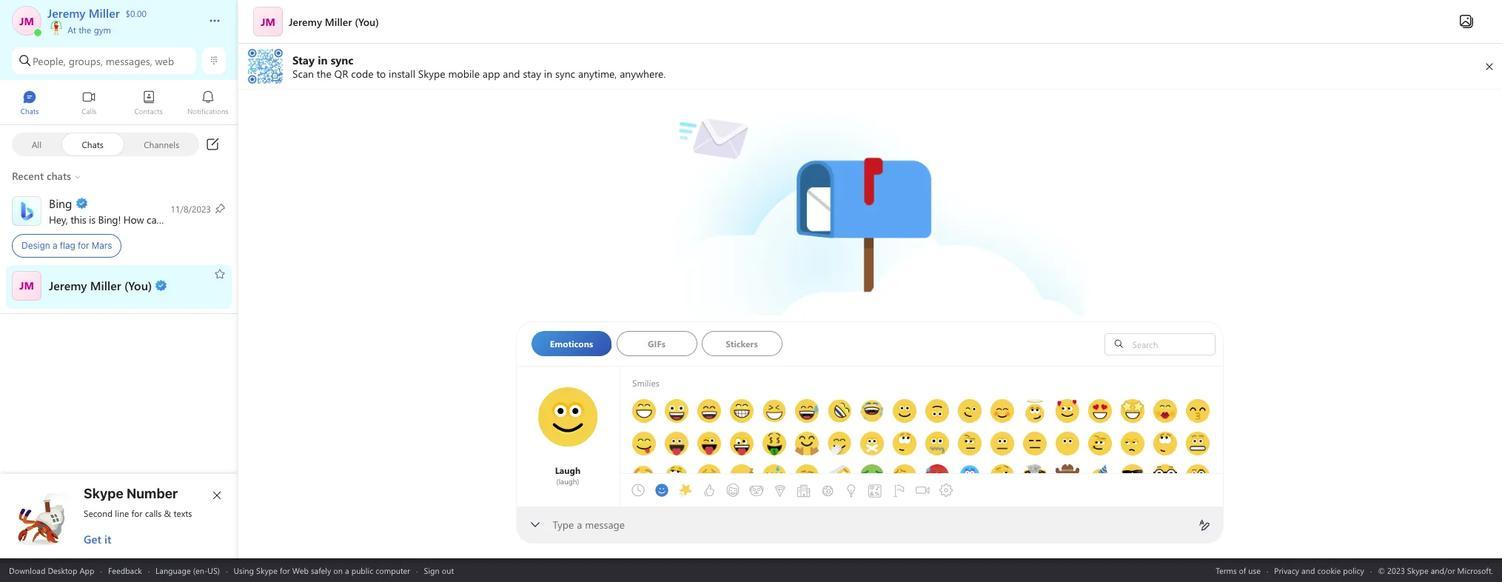 Task type: describe. For each thing, give the bounding box(es) containing it.
2 vertical spatial a
[[345, 565, 349, 576]]

number
[[127, 486, 178, 501]]

download desktop app
[[9, 565, 94, 576]]

all
[[32, 138, 42, 150]]

mars
[[92, 240, 112, 251]]

web
[[155, 54, 174, 68]]

is
[[89, 212, 96, 226]]

public
[[351, 565, 373, 576]]

skype number
[[84, 486, 178, 501]]

policy
[[1343, 565, 1365, 576]]

us)
[[208, 565, 220, 576]]

terms of use
[[1216, 565, 1261, 576]]

calls
[[145, 507, 162, 519]]

cookie
[[1318, 565, 1341, 576]]

people, groups, messages, web button
[[12, 47, 196, 74]]

texts
[[174, 507, 192, 519]]

privacy and cookie policy
[[1275, 565, 1365, 576]]

people,
[[33, 54, 66, 68]]

help
[[170, 212, 189, 226]]

gym
[[94, 24, 111, 36]]

language
[[156, 565, 191, 576]]

download desktop app link
[[9, 565, 94, 576]]

today?
[[211, 212, 241, 226]]

and
[[1302, 565, 1315, 576]]

messages,
[[106, 54, 152, 68]]

feedback link
[[108, 565, 142, 576]]

design a flag for mars
[[21, 240, 112, 251]]

feedback
[[108, 565, 142, 576]]

for for using skype for web safely on a public computer
[[280, 565, 290, 576]]

sign out link
[[424, 565, 454, 576]]

type
[[553, 518, 574, 532]]

download
[[9, 565, 45, 576]]

using
[[234, 565, 254, 576]]

language (en-us) link
[[156, 565, 220, 576]]

at
[[68, 24, 76, 36]]

desktop
[[48, 565, 77, 576]]

a for message
[[577, 518, 582, 532]]

0 horizontal spatial skype
[[84, 486, 124, 501]]

out
[[442, 565, 454, 576]]

bing
[[98, 212, 118, 226]]

app
[[80, 565, 94, 576]]

groups,
[[69, 54, 103, 68]]

hey, this is bing ! how can i help you today?
[[49, 212, 243, 226]]

it
[[104, 532, 111, 546]]

skype number element
[[13, 486, 226, 546]]

privacy and cookie policy link
[[1275, 565, 1365, 576]]

0 horizontal spatial for
[[78, 240, 89, 251]]



Task type: vqa. For each thing, say whether or not it's contained in the screenshot.
top "or"
no



Task type: locate. For each thing, give the bounding box(es) containing it.
1 vertical spatial tab list
[[531, 331, 1079, 361]]

1 vertical spatial a
[[577, 518, 582, 532]]

second
[[84, 507, 113, 519]]

skype
[[84, 486, 124, 501], [256, 565, 278, 576]]

skype up second
[[84, 486, 124, 501]]

second line for calls & texts
[[84, 507, 192, 519]]

sign out
[[424, 565, 454, 576]]

use
[[1249, 565, 1261, 576]]

0 vertical spatial a
[[53, 240, 57, 251]]

using skype for web safely on a public computer
[[234, 565, 410, 576]]

for
[[78, 240, 89, 251], [131, 507, 143, 519], [280, 565, 290, 576]]

1 horizontal spatial skype
[[256, 565, 278, 576]]

a for flag
[[53, 240, 57, 251]]

using skype for web safely on a public computer link
[[234, 565, 410, 576]]

0 horizontal spatial a
[[53, 240, 57, 251]]

1 vertical spatial skype
[[256, 565, 278, 576]]

web
[[292, 565, 309, 576]]

can
[[147, 212, 162, 226]]

2 vertical spatial for
[[280, 565, 290, 576]]

chats
[[82, 138, 104, 150]]

2 horizontal spatial a
[[577, 518, 582, 532]]

&
[[164, 507, 171, 519]]

hey,
[[49, 212, 68, 226]]

Search text field
[[1129, 337, 1211, 351]]

for inside skype number element
[[131, 507, 143, 519]]

1 horizontal spatial a
[[345, 565, 349, 576]]

safely
[[311, 565, 331, 576]]

1 vertical spatial for
[[131, 507, 143, 519]]

2 vertical spatial tab list
[[626, 453, 958, 527]]

1 horizontal spatial for
[[131, 507, 143, 519]]

0 vertical spatial tab list
[[0, 84, 238, 124]]

of
[[1239, 565, 1247, 576]]

a left flag
[[53, 240, 57, 251]]

a right type
[[577, 518, 582, 532]]

a
[[53, 240, 57, 251], [577, 518, 582, 532], [345, 565, 349, 576]]

people, groups, messages, web
[[33, 54, 174, 68]]

terms of use link
[[1216, 565, 1261, 576]]

sign
[[424, 565, 440, 576]]

language (en-us)
[[156, 565, 220, 576]]

type a message
[[553, 518, 625, 532]]

on
[[333, 565, 343, 576]]

a right on
[[345, 565, 349, 576]]

tab list
[[0, 84, 238, 124], [531, 331, 1079, 361], [626, 453, 958, 527]]

Type a message text field
[[554, 518, 1187, 533]]

at the gym
[[65, 24, 111, 36]]

get it
[[84, 532, 111, 546]]

design
[[21, 240, 50, 251]]

i
[[165, 212, 168, 226]]

how
[[124, 212, 144, 226]]

you
[[192, 212, 209, 226]]

privacy
[[1275, 565, 1300, 576]]

0 vertical spatial for
[[78, 240, 89, 251]]

message
[[585, 518, 625, 532]]

flag
[[60, 240, 75, 251]]

get
[[84, 532, 101, 546]]

for right the 'line'
[[131, 507, 143, 519]]

0 vertical spatial skype
[[84, 486, 124, 501]]

terms
[[1216, 565, 1237, 576]]

line
[[115, 507, 129, 519]]

(en-
[[193, 565, 208, 576]]

this
[[70, 212, 86, 226]]

!
[[118, 212, 121, 226]]

channels
[[144, 138, 179, 150]]

for for second line for calls & texts
[[131, 507, 143, 519]]

for left web
[[280, 565, 290, 576]]

2 horizontal spatial for
[[280, 565, 290, 576]]

computer
[[376, 565, 410, 576]]

at the gym button
[[47, 21, 194, 243]]

for right flag
[[78, 240, 89, 251]]

the
[[79, 24, 91, 36]]

skype right using
[[256, 565, 278, 576]]



